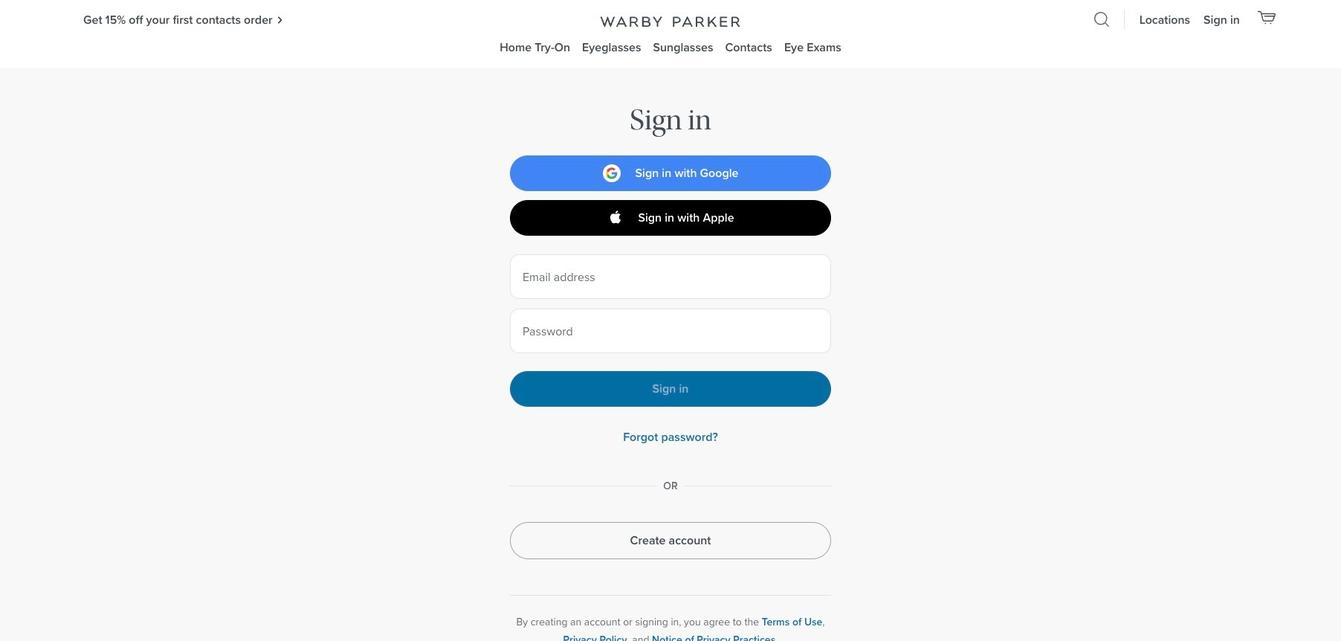 Task type: describe. For each thing, give the bounding box(es) containing it.
Password password field
[[521, 328, 785, 344]]

cart image
[[1258, 10, 1277, 25]]



Task type: locate. For each thing, give the bounding box(es) containing it.
Email address email field
[[523, 276, 819, 292]]

header search image
[[1095, 12, 1110, 28]]

navigation element
[[0, 0, 1342, 68]]

warby parker logo image
[[599, 16, 743, 28]]



